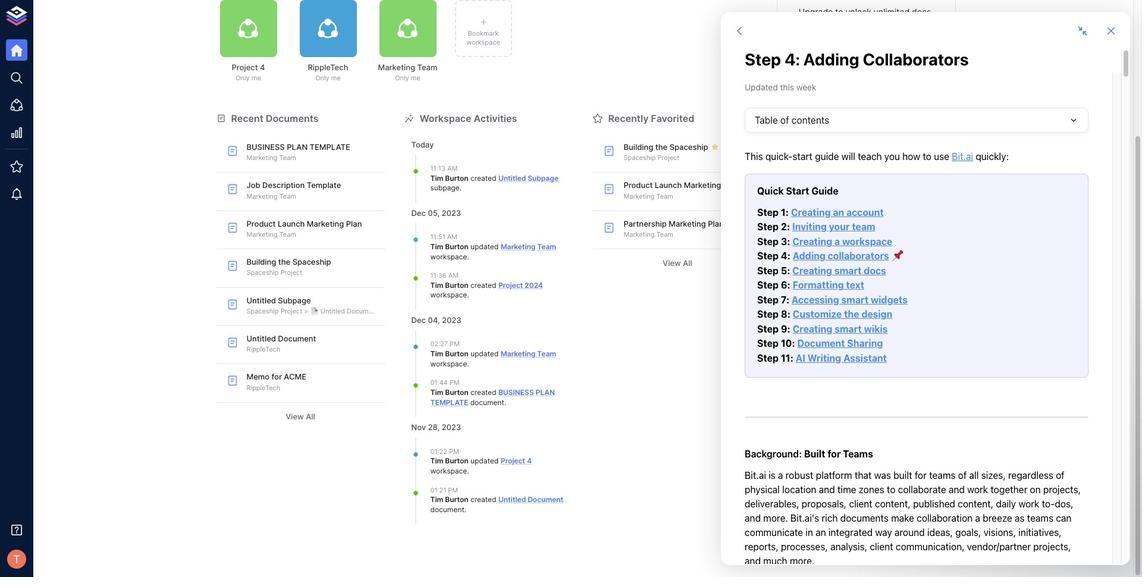 Task type: describe. For each thing, give the bounding box(es) containing it.
upgrade to unlock unlimited docs.
[[799, 7, 934, 17]]

burton for 11:51 am tim burton updated marketing team workspace .
[[445, 242, 469, 251]]

unlock more? button
[[881, 47, 941, 65]]

2023 for dec 05, 2023
[[442, 208, 461, 218]]

the for building the spaceship spaceship project
[[278, 257, 291, 267]]

plan for product launch marketing plan
[[724, 181, 739, 190]]

template for business plan template marketing team
[[310, 142, 350, 152]]

01:21 pm tim burton created untitled document document .
[[431, 486, 564, 514]]

team inside 02:27 pm tim burton updated marketing team workspace .
[[538, 349, 557, 358]]

project 4 only me
[[232, 62, 265, 82]]

dec for dec 04, 2023
[[412, 316, 426, 325]]

plan for business plan template marketing team
[[287, 142, 308, 152]]

tim for 01:22 pm tim burton updated project 4 workspace .
[[431, 456, 444, 465]]

untitled inside 01:21 pm tim burton created untitled document document .
[[499, 495, 526, 504]]

updated for business plan template
[[471, 349, 499, 358]]

workspace inside button
[[467, 38, 500, 46]]

rippletech only me
[[308, 62, 349, 82]]

4 help image from the top
[[777, 310, 956, 357]]

recent documents
[[231, 112, 319, 124]]

upgrade
[[799, 7, 833, 17]]

activities
[[474, 112, 517, 124]]

am for project
[[449, 272, 459, 280]]

me for project
[[252, 74, 261, 82]]

workspace for project 2024
[[431, 252, 467, 261]]

am for marketing
[[447, 233, 458, 241]]

unlock
[[888, 51, 913, 60]]

me inside rippletech only me
[[331, 74, 341, 82]]

marketing team only me
[[378, 62, 438, 82]]

5 tim from the top
[[431, 388, 444, 397]]

partnership
[[624, 219, 667, 228]]

burton for 01:22 pm tim burton updated project 4 workspace .
[[445, 456, 469, 465]]

untitled subpage spaceship project > 📄 untitled document
[[247, 296, 379, 315]]

all for view all button to the left
[[306, 412, 315, 421]]

description
[[263, 181, 305, 190]]

unlock
[[846, 7, 872, 17]]

1 horizontal spatial document
[[471, 398, 505, 407]]

01:44
[[431, 379, 448, 387]]

28,
[[428, 423, 440, 432]]

for
[[272, 372, 282, 382]]

. for 11:36 am tim burton created project 2024 workspace .
[[467, 291, 469, 300]]

. for 02:27 pm tim burton updated marketing team workspace .
[[467, 359, 469, 368]]

spaceship for untitled subpage spaceship project > 📄 untitled document
[[247, 307, 279, 315]]

today
[[412, 140, 434, 149]]

01:21
[[431, 486, 447, 494]]

tim for 01:21 pm tim burton created untitled document document .
[[431, 495, 444, 504]]

bookmark workspace button
[[455, 0, 512, 57]]

0 vertical spatial view all button
[[593, 254, 763, 273]]

me for marketing
[[411, 74, 421, 82]]

memo
[[247, 372, 270, 382]]

subpage
[[431, 184, 460, 192]]

team inside 11:51 am tim burton updated marketing team workspace .
[[538, 242, 557, 251]]

building the spaceship
[[624, 142, 709, 152]]

project inside "untitled subpage spaceship project > 📄 untitled document"
[[281, 307, 302, 315]]

untitled inside untitled document rippletech
[[247, 334, 276, 343]]

0 vertical spatial view all
[[663, 258, 693, 268]]

recently favorited
[[609, 112, 695, 124]]

business plan template
[[431, 388, 555, 407]]

only inside rippletech only me
[[316, 74, 330, 82]]

created for project 2024
[[471, 281, 497, 290]]

dec 05, 2023
[[412, 208, 461, 218]]

>
[[304, 307, 309, 315]]

tim for 11:13 am tim burton created untitled subpage subpage .
[[431, 174, 444, 182]]

01:44 pm
[[431, 379, 460, 387]]

workspace activities
[[420, 112, 517, 124]]

business plan template marketing team
[[247, 142, 350, 162]]

building for building the spaceship spaceship project
[[247, 257, 276, 267]]

unlimited
[[874, 7, 910, 17]]

untitled document link
[[499, 495, 564, 504]]

marketing inside 11:51 am tim burton updated marketing team workspace .
[[501, 242, 536, 251]]

11:36
[[431, 272, 447, 280]]

11:13
[[431, 164, 446, 173]]

pm for project
[[449, 447, 459, 456]]

document inside 01:21 pm tim burton created untitled document document .
[[431, 505, 465, 514]]

bookmark workspace
[[467, 29, 500, 46]]

plan for business plan template
[[536, 388, 555, 397]]

5 burton from the top
[[445, 388, 469, 397]]

nov 28, 2023
[[412, 423, 461, 432]]

product launch marketing plan
[[624, 181, 739, 190]]

project 4 link
[[501, 456, 532, 465]]

4 inside the project 4 only me
[[260, 62, 265, 72]]

updated for project 2024
[[471, 242, 499, 251]]

3 created from the top
[[471, 388, 497, 397]]

updated for untitled document
[[471, 456, 499, 465]]

marketing inside business plan template marketing team
[[247, 154, 278, 162]]

created for untitled document
[[471, 495, 497, 504]]

04,
[[428, 316, 440, 325]]

project inside building the spaceship spaceship project
[[281, 269, 302, 277]]

favorited
[[651, 112, 695, 124]]

business plan template link
[[431, 388, 555, 407]]

document inside 01:21 pm tim burton created untitled document document .
[[528, 495, 564, 504]]

11:36 am tim burton created project 2024 workspace .
[[431, 272, 543, 300]]

memo for acme rippletech
[[247, 372, 307, 392]]

marketing team link for project 2024
[[501, 242, 557, 251]]

t
[[13, 553, 20, 566]]

project inside the project 4 only me
[[232, 62, 258, 72]]

01:22 pm tim burton updated project 4 workspace .
[[431, 447, 532, 475]]

team inside marketing team only me
[[417, 62, 438, 72]]

02:27
[[431, 340, 448, 348]]

dec for dec 05, 2023
[[412, 208, 426, 218]]

marketing inside marketing team only me
[[378, 62, 415, 72]]

burton for 11:13 am tim burton created untitled subpage subpage .
[[445, 174, 469, 182]]

subpage inside "untitled subpage spaceship project > 📄 untitled document"
[[278, 296, 311, 305]]

building the spaceship spaceship project
[[247, 257, 331, 277]]



Task type: vqa. For each thing, say whether or not it's contained in the screenshot.


Task type: locate. For each thing, give the bounding box(es) containing it.
view all
[[663, 258, 693, 268], [286, 412, 315, 421]]

0 vertical spatial the
[[656, 142, 668, 152]]

workspace up 01:44 pm
[[431, 359, 467, 368]]

marketing
[[378, 62, 415, 72], [247, 154, 278, 162], [684, 181, 721, 190], [247, 192, 278, 200], [624, 192, 655, 200], [307, 219, 344, 228], [669, 219, 706, 228], [247, 230, 278, 239], [624, 230, 655, 239], [501, 242, 536, 251], [501, 349, 536, 358]]

workspace
[[467, 38, 500, 46], [431, 252, 467, 261], [431, 291, 467, 300], [431, 359, 467, 368], [431, 466, 467, 475]]

docs.
[[912, 7, 934, 17]]

0 horizontal spatial 4
[[260, 62, 265, 72]]

created inside 11:36 am tim burton created project 2024 workspace .
[[471, 281, 497, 290]]

4 inside 01:22 pm tim burton updated project 4 workspace .
[[527, 456, 532, 465]]

business down recent documents
[[247, 142, 285, 152]]

building
[[624, 142, 654, 152], [247, 257, 276, 267]]

1 vertical spatial view all button
[[216, 408, 385, 426]]

1 vertical spatial building
[[247, 257, 276, 267]]

3 2023 from the top
[[442, 423, 461, 432]]

4 up recent documents
[[260, 62, 265, 72]]

0 horizontal spatial document
[[431, 505, 465, 514]]

3 me from the left
[[411, 74, 421, 82]]

1 created from the top
[[471, 174, 497, 182]]

project left 2024
[[499, 281, 523, 290]]

0 horizontal spatial template
[[310, 142, 350, 152]]

2 vertical spatial rippletech
[[247, 384, 280, 392]]

1 horizontal spatial all
[[683, 258, 693, 268]]

am right the 11:13
[[448, 164, 458, 173]]

burton inside 11:13 am tim burton created untitled subpage subpage .
[[445, 174, 469, 182]]

2 vertical spatial updated
[[471, 456, 499, 465]]

dialog
[[721, 12, 1131, 565]]

0 vertical spatial marketing team link
[[501, 242, 557, 251]]

view for view all button to the left
[[286, 412, 304, 421]]

plan
[[287, 142, 308, 152], [536, 388, 555, 397]]

created
[[471, 174, 497, 182], [471, 281, 497, 290], [471, 388, 497, 397], [471, 495, 497, 504]]

team inside business plan template marketing team
[[279, 154, 296, 162]]

template
[[310, 142, 350, 152], [431, 398, 469, 407]]

document
[[347, 307, 379, 315], [278, 334, 316, 343], [528, 495, 564, 504]]

1 marketing team link from the top
[[501, 242, 557, 251]]

pm right "02:27"
[[450, 340, 460, 348]]

burton down 11:36
[[445, 281, 469, 290]]

building inside building the spaceship spaceship project
[[247, 257, 276, 267]]

document inside "untitled subpage spaceship project > 📄 untitled document"
[[347, 307, 379, 315]]

4 created from the top
[[471, 495, 497, 504]]

0 horizontal spatial plan
[[287, 142, 308, 152]]

template inside business plan template
[[431, 398, 469, 407]]

marketing team link up 2024
[[501, 242, 557, 251]]

tim burton created
[[431, 388, 499, 397]]

marketing team link for business plan template
[[501, 349, 557, 358]]

created for untitled subpage
[[471, 174, 497, 182]]

document down project 4 link
[[528, 495, 564, 504]]

1 horizontal spatial view all button
[[593, 254, 763, 273]]

0 vertical spatial plan
[[287, 142, 308, 152]]

workspace for untitled document
[[431, 466, 467, 475]]

rippletech inside untitled document rippletech
[[247, 345, 280, 354]]

plan inside product launch marketing plan marketing team
[[346, 219, 362, 228]]

burton inside 01:21 pm tim burton created untitled document document .
[[445, 495, 469, 504]]

2 burton from the top
[[445, 242, 469, 251]]

document
[[471, 398, 505, 407], [431, 505, 465, 514]]

pm for untitled
[[448, 486, 458, 494]]

tim for 11:36 am tim burton created project 2024 workspace .
[[431, 281, 444, 290]]

plan inside business plan template marketing team
[[287, 142, 308, 152]]

tim down '11:51'
[[431, 242, 444, 251]]

tim down 01:44
[[431, 388, 444, 397]]

1 tim from the top
[[431, 174, 444, 182]]

launch for product launch marketing plan
[[655, 181, 682, 190]]

marketing team link up business plan template link
[[501, 349, 557, 358]]

1 only from the left
[[236, 74, 250, 82]]

view for the top view all button
[[663, 258, 681, 268]]

. inside 01:22 pm tim burton updated project 4 workspace .
[[467, 466, 469, 475]]

workspace up 11:36
[[431, 252, 467, 261]]

created left the untitled subpage link
[[471, 174, 497, 182]]

7 burton from the top
[[445, 495, 469, 504]]

only for project
[[236, 74, 250, 82]]

burton down the "01:22"
[[445, 456, 469, 465]]

template
[[307, 181, 341, 190]]

1 vertical spatial rippletech
[[247, 345, 280, 354]]

launch up marketing team
[[655, 181, 682, 190]]

workspace down 11:36
[[431, 291, 467, 300]]

recently
[[609, 112, 649, 124]]

6 burton from the top
[[445, 456, 469, 465]]

2023 for dec 04, 2023
[[442, 316, 462, 325]]

recent
[[231, 112, 264, 124]]

dec left 05,
[[412, 208, 426, 218]]

marketing inside job description template marketing team
[[247, 192, 278, 200]]

view
[[663, 258, 681, 268], [286, 412, 304, 421]]

acme
[[284, 372, 307, 382]]

0 vertical spatial all
[[683, 258, 693, 268]]

view all button down acme
[[216, 408, 385, 426]]

product up marketing team
[[624, 181, 653, 190]]

marketing team
[[624, 192, 674, 200]]

job description template marketing team
[[247, 181, 341, 200]]

business up document .
[[499, 388, 534, 397]]

product launch marketing plan marketing team
[[247, 219, 362, 239]]

updated inside 02:27 pm tim burton updated marketing team workspace .
[[471, 349, 499, 358]]

0 horizontal spatial product
[[247, 219, 276, 228]]

0 vertical spatial launch
[[655, 181, 682, 190]]

1 horizontal spatial only
[[316, 74, 330, 82]]

0 vertical spatial document
[[471, 398, 505, 407]]

me inside the project 4 only me
[[252, 74, 261, 82]]

1 vertical spatial launch
[[278, 219, 305, 228]]

plan
[[724, 181, 739, 190], [346, 219, 362, 228], [708, 219, 724, 228]]

1 2023 from the top
[[442, 208, 461, 218]]

the down product launch marketing plan marketing team
[[278, 257, 291, 267]]

2 2023 from the top
[[442, 316, 462, 325]]

0 vertical spatial document
[[347, 307, 379, 315]]

2023 for nov 28, 2023
[[442, 423, 461, 432]]

tim inside 01:22 pm tim burton updated project 4 workspace .
[[431, 456, 444, 465]]

updated up tim burton created
[[471, 349, 499, 358]]

2 only from the left
[[316, 74, 330, 82]]

. for 11:51 am tim burton updated marketing team workspace .
[[467, 252, 469, 261]]

0 horizontal spatial view
[[286, 412, 304, 421]]

building down product launch marketing plan marketing team
[[247, 257, 276, 267]]

me
[[252, 74, 261, 82], [331, 74, 341, 82], [411, 74, 421, 82]]

project left >
[[281, 307, 302, 315]]

created up document .
[[471, 388, 497, 397]]

0 horizontal spatial subpage
[[278, 296, 311, 305]]

2 dec from the top
[[412, 316, 426, 325]]

document down 01:21
[[431, 505, 465, 514]]

2023 right 28,
[[442, 423, 461, 432]]

business for business plan template marketing team
[[247, 142, 285, 152]]

project
[[232, 62, 258, 72], [658, 154, 680, 162], [281, 269, 302, 277], [499, 281, 523, 290], [281, 307, 302, 315], [501, 456, 525, 465]]

burton up subpage
[[445, 174, 469, 182]]

1 vertical spatial plan
[[536, 388, 555, 397]]

0 vertical spatial updated
[[471, 242, 499, 251]]

am inside 11:13 am tim burton created untitled subpage subpage .
[[448, 164, 458, 173]]

1 horizontal spatial product
[[624, 181, 653, 190]]

. for 11:13 am tim burton created untitled subpage subpage .
[[460, 184, 462, 192]]

1 horizontal spatial document
[[347, 307, 379, 315]]

marketing team link
[[501, 242, 557, 251], [501, 349, 557, 358]]

workspace for business plan template
[[431, 359, 467, 368]]

1 horizontal spatial plan
[[536, 388, 555, 397]]

pm inside 01:22 pm tim burton updated project 4 workspace .
[[449, 447, 459, 456]]

burton inside 11:51 am tim burton updated marketing team workspace .
[[445, 242, 469, 251]]

all down acme
[[306, 412, 315, 421]]

launch
[[655, 181, 682, 190], [278, 219, 305, 228]]

. for 01:21 pm tim burton created untitled document document .
[[465, 505, 467, 514]]

marketing inside 02:27 pm tim burton updated marketing team workspace .
[[501, 349, 536, 358]]

plan for product launch marketing plan marketing team
[[346, 219, 362, 228]]

workspace inside 11:36 am tim burton created project 2024 workspace .
[[431, 291, 467, 300]]

only inside the project 4 only me
[[236, 74, 250, 82]]

view all button down partnership marketing plan marketing team at the right top
[[593, 254, 763, 273]]

. for 01:22 pm tim burton updated project 4 workspace .
[[467, 466, 469, 475]]

document .
[[469, 398, 506, 407]]

tim for 11:51 am tim burton updated marketing team workspace .
[[431, 242, 444, 251]]

product for product launch marketing plan marketing team
[[247, 219, 276, 228]]

product down job
[[247, 219, 276, 228]]

tim down 01:21
[[431, 495, 444, 504]]

created inside 01:21 pm tim burton created untitled document document .
[[471, 495, 497, 504]]

1 horizontal spatial me
[[331, 74, 341, 82]]

the inside building the spaceship spaceship project
[[278, 257, 291, 267]]

pm up tim burton created
[[450, 379, 460, 387]]

tim inside 01:21 pm tim burton created untitled document document .
[[431, 495, 444, 504]]

project 2024 link
[[499, 281, 543, 290]]

template down tim burton created
[[431, 398, 469, 407]]

1 updated from the top
[[471, 242, 499, 251]]

2 created from the top
[[471, 281, 497, 290]]

team inside partnership marketing plan marketing team
[[657, 230, 674, 239]]

1 horizontal spatial the
[[656, 142, 668, 152]]

spaceship
[[670, 142, 709, 152], [624, 154, 656, 162], [293, 257, 331, 267], [247, 269, 279, 277], [247, 307, 279, 315]]

documents
[[266, 112, 319, 124]]

1 horizontal spatial template
[[431, 398, 469, 407]]

workspace down the "01:22"
[[431, 466, 467, 475]]

1 horizontal spatial view
[[663, 258, 681, 268]]

.
[[460, 184, 462, 192], [467, 252, 469, 261], [467, 291, 469, 300], [467, 359, 469, 368], [505, 398, 506, 407], [467, 466, 469, 475], [465, 505, 467, 514]]

unlock more?
[[888, 51, 938, 60]]

1 horizontal spatial 4
[[527, 456, 532, 465]]

burton for 01:21 pm tim burton created untitled document document .
[[445, 495, 469, 504]]

tim inside 11:51 am tim burton updated marketing team workspace .
[[431, 242, 444, 251]]

0 horizontal spatial only
[[236, 74, 250, 82]]

0 vertical spatial dec
[[412, 208, 426, 218]]

nov
[[412, 423, 426, 432]]

tim for 02:27 pm tim burton updated marketing team workspace .
[[431, 349, 444, 358]]

1 vertical spatial business
[[499, 388, 534, 397]]

view all down acme
[[286, 412, 315, 421]]

subpage inside 11:13 am tim burton created untitled subpage subpage .
[[528, 174, 559, 182]]

3 only from the left
[[395, 74, 409, 82]]

building for building the spaceship
[[624, 142, 654, 152]]

1 vertical spatial product
[[247, 219, 276, 228]]

document inside untitled document rippletech
[[278, 334, 316, 343]]

burton down '11:51'
[[445, 242, 469, 251]]

spaceship for building the spaceship spaceship project
[[293, 257, 331, 267]]

1 vertical spatial document
[[431, 505, 465, 514]]

1 me from the left
[[252, 74, 261, 82]]

tim down "02:27"
[[431, 349, 444, 358]]

dec
[[412, 208, 426, 218], [412, 316, 426, 325]]

rippletech inside memo for acme rippletech
[[247, 384, 280, 392]]

tim down 11:36
[[431, 281, 444, 290]]

0 horizontal spatial all
[[306, 412, 315, 421]]

tim inside 11:36 am tim burton created project 2024 workspace .
[[431, 281, 444, 290]]

0 vertical spatial view
[[663, 258, 681, 268]]

1 vertical spatial view
[[286, 412, 304, 421]]

pm right the "01:22"
[[449, 447, 459, 456]]

workspace down bookmark
[[467, 38, 500, 46]]

tim inside 02:27 pm tim burton updated marketing team workspace .
[[431, 349, 444, 358]]

plan inside business plan template
[[536, 388, 555, 397]]

me inside marketing team only me
[[411, 74, 421, 82]]

02:27 pm tim burton updated marketing team workspace .
[[431, 340, 557, 368]]

plan inside partnership marketing plan marketing team
[[708, 219, 724, 228]]

burton for 02:27 pm tim burton updated marketing team workspace .
[[445, 349, 469, 358]]

2 help image from the top
[[777, 190, 956, 237]]

business
[[247, 142, 285, 152], [499, 388, 534, 397]]

updated up 11:36 am tim burton created project 2024 workspace .
[[471, 242, 499, 251]]

pm inside 02:27 pm tim burton updated marketing team workspace .
[[450, 340, 460, 348]]

0 vertical spatial 2023
[[442, 208, 461, 218]]

workspace inside 02:27 pm tim burton updated marketing team workspace .
[[431, 359, 467, 368]]

0 vertical spatial rippletech
[[308, 62, 349, 72]]

untitled document rippletech
[[247, 334, 316, 354]]

created down 01:22 pm tim burton updated project 4 workspace .
[[471, 495, 497, 504]]

0 horizontal spatial the
[[278, 257, 291, 267]]

1 vertical spatial view all
[[286, 412, 315, 421]]

1 vertical spatial am
[[447, 233, 458, 241]]

document down >
[[278, 334, 316, 343]]

am
[[448, 164, 458, 173], [447, 233, 458, 241], [449, 272, 459, 280]]

burton down 01:21
[[445, 495, 469, 504]]

the
[[656, 142, 668, 152], [278, 257, 291, 267]]

document right "📄"
[[347, 307, 379, 315]]

0 horizontal spatial view all button
[[216, 408, 385, 426]]

3 tim from the top
[[431, 281, 444, 290]]

4 up untitled document link
[[527, 456, 532, 465]]

project inside 01:22 pm tim burton updated project 4 workspace .
[[501, 456, 525, 465]]

0 horizontal spatial view all
[[286, 412, 315, 421]]

workspace
[[420, 112, 472, 124]]

dec 04, 2023
[[412, 316, 462, 325]]

subpage
[[528, 174, 559, 182], [278, 296, 311, 305]]

view all button
[[593, 254, 763, 273], [216, 408, 385, 426]]

t button
[[4, 546, 30, 573]]

team
[[417, 62, 438, 72], [279, 154, 296, 162], [279, 192, 296, 200], [657, 192, 674, 200], [279, 230, 296, 239], [657, 230, 674, 239], [538, 242, 557, 251], [538, 349, 557, 358]]

2 updated from the top
[[471, 349, 499, 358]]

updated inside 01:22 pm tim burton updated project 4 workspace .
[[471, 456, 499, 465]]

7 tim from the top
[[431, 495, 444, 504]]

only inside marketing team only me
[[395, 74, 409, 82]]

2 vertical spatial 2023
[[442, 423, 461, 432]]

workspace inside 11:51 am tim burton updated marketing team workspace .
[[431, 252, 467, 261]]

project up recent at the left top of the page
[[232, 62, 258, 72]]

. inside 01:21 pm tim burton created untitled document document .
[[465, 505, 467, 514]]

1 horizontal spatial business
[[499, 388, 534, 397]]

1 vertical spatial the
[[278, 257, 291, 267]]

11:51
[[431, 233, 445, 241]]

0 vertical spatial product
[[624, 181, 653, 190]]

help image
[[777, 130, 956, 177], [777, 190, 956, 237], [777, 250, 956, 297], [777, 310, 956, 357]]

template inside business plan template marketing team
[[310, 142, 350, 152]]

template for business plan template
[[431, 398, 469, 407]]

business for business plan template
[[499, 388, 534, 397]]

0 horizontal spatial launch
[[278, 219, 305, 228]]

partnership marketing plan marketing team
[[624, 219, 724, 239]]

1 dec from the top
[[412, 208, 426, 218]]

2 marketing team link from the top
[[501, 349, 557, 358]]

launch down job description template marketing team
[[278, 219, 305, 228]]

1 horizontal spatial view all
[[663, 258, 693, 268]]

0 vertical spatial building
[[624, 142, 654, 152]]

0 horizontal spatial business
[[247, 142, 285, 152]]

burton inside 02:27 pm tim burton updated marketing team workspace .
[[445, 349, 469, 358]]

1 vertical spatial 4
[[527, 456, 532, 465]]

2 horizontal spatial only
[[395, 74, 409, 82]]

11:51 am tim burton updated marketing team workspace .
[[431, 233, 557, 261]]

burton down "02:27"
[[445, 349, 469, 358]]

am for untitled
[[448, 164, 458, 173]]

project down building the spaceship
[[658, 154, 680, 162]]

11:13 am tim burton created untitled subpage subpage .
[[431, 164, 559, 192]]

0 horizontal spatial document
[[278, 334, 316, 343]]

am inside 11:51 am tim burton updated marketing team workspace .
[[447, 233, 458, 241]]

0 horizontal spatial me
[[252, 74, 261, 82]]

rippletech
[[308, 62, 349, 72], [247, 345, 280, 354], [247, 384, 280, 392]]

am right 11:36
[[449, 272, 459, 280]]

1 vertical spatial subpage
[[278, 296, 311, 305]]

2024
[[525, 281, 543, 290]]

1 vertical spatial all
[[306, 412, 315, 421]]

1 vertical spatial dec
[[412, 316, 426, 325]]

project up 01:21 pm tim burton created untitled document document .
[[501, 456, 525, 465]]

0 horizontal spatial building
[[247, 257, 276, 267]]

0 vertical spatial template
[[310, 142, 350, 152]]

workspace inside 01:22 pm tim burton updated project 4 workspace .
[[431, 466, 467, 475]]

1 horizontal spatial launch
[[655, 181, 682, 190]]

the up "spaceship project"
[[656, 142, 668, 152]]

1 help image from the top
[[777, 130, 956, 177]]

building up "spaceship project"
[[624, 142, 654, 152]]

view down memo for acme rippletech
[[286, 412, 304, 421]]

created inside 11:13 am tim burton created untitled subpage subpage .
[[471, 174, 497, 182]]

2 me from the left
[[331, 74, 341, 82]]

. inside 11:51 am tim burton updated marketing team workspace .
[[467, 252, 469, 261]]

more?
[[915, 51, 938, 60]]

view down partnership marketing plan marketing team at the right top
[[663, 258, 681, 268]]

. inside 11:36 am tim burton created project 2024 workspace .
[[467, 291, 469, 300]]

product for product launch marketing plan
[[624, 181, 653, 190]]

am right '11:51'
[[447, 233, 458, 241]]

. inside 11:13 am tim burton created untitled subpage subpage .
[[460, 184, 462, 192]]

4 burton from the top
[[445, 349, 469, 358]]

job
[[247, 181, 260, 190]]

pm inside 01:21 pm tim burton created untitled document document .
[[448, 486, 458, 494]]

3 updated from the top
[[471, 456, 499, 465]]

burton inside 11:36 am tim burton created project 2024 workspace .
[[445, 281, 469, 290]]

1 vertical spatial updated
[[471, 349, 499, 358]]

4 tim from the top
[[431, 349, 444, 358]]

view all down partnership marketing plan marketing team at the right top
[[663, 258, 693, 268]]

05,
[[428, 208, 440, 218]]

project up "untitled subpage spaceship project > 📄 untitled document"
[[281, 269, 302, 277]]

updated left project 4 link
[[471, 456, 499, 465]]

tim inside 11:13 am tim burton created untitled subpage subpage .
[[431, 174, 444, 182]]

business inside business plan template marketing team
[[247, 142, 285, 152]]

6 tim from the top
[[431, 456, 444, 465]]

untitled subpage link
[[499, 174, 559, 182]]

only
[[236, 74, 250, 82], [316, 74, 330, 82], [395, 74, 409, 82]]

spaceship inside "untitled subpage spaceship project > 📄 untitled document"
[[247, 307, 279, 315]]

tim down the 11:13
[[431, 174, 444, 182]]

all down partnership marketing plan marketing team at the right top
[[683, 258, 693, 268]]

launch for product launch marketing plan marketing team
[[278, 219, 305, 228]]

tim down the "01:22"
[[431, 456, 444, 465]]

spaceship for building the spaceship
[[670, 142, 709, 152]]

1 vertical spatial marketing team link
[[501, 349, 557, 358]]

only for marketing
[[395, 74, 409, 82]]

📄
[[310, 307, 319, 315]]

01:22
[[431, 447, 447, 456]]

pm
[[450, 340, 460, 348], [450, 379, 460, 387], [449, 447, 459, 456], [448, 486, 458, 494]]

launch inside product launch marketing plan marketing team
[[278, 219, 305, 228]]

3 burton from the top
[[445, 281, 469, 290]]

template up template
[[310, 142, 350, 152]]

burton
[[445, 174, 469, 182], [445, 242, 469, 251], [445, 281, 469, 290], [445, 349, 469, 358], [445, 388, 469, 397], [445, 456, 469, 465], [445, 495, 469, 504]]

1 horizontal spatial building
[[624, 142, 654, 152]]

0 vertical spatial subpage
[[528, 174, 559, 182]]

tim
[[431, 174, 444, 182], [431, 242, 444, 251], [431, 281, 444, 290], [431, 349, 444, 358], [431, 388, 444, 397], [431, 456, 444, 465], [431, 495, 444, 504]]

product inside product launch marketing plan marketing team
[[247, 219, 276, 228]]

dec left the 04,
[[412, 316, 426, 325]]

created left project 2024 link
[[471, 281, 497, 290]]

1 vertical spatial 2023
[[442, 316, 462, 325]]

untitled inside 11:13 am tim burton created untitled subpage subpage .
[[499, 174, 526, 182]]

1 vertical spatial document
[[278, 334, 316, 343]]

0 vertical spatial 4
[[260, 62, 265, 72]]

burton down 01:44 pm
[[445, 388, 469, 397]]

spaceship project
[[624, 154, 680, 162]]

3 help image from the top
[[777, 250, 956, 297]]

the for building the spaceship
[[656, 142, 668, 152]]

2023 right the 04,
[[442, 316, 462, 325]]

all for the top view all button
[[683, 258, 693, 268]]

updated inside 11:51 am tim burton updated marketing team workspace .
[[471, 242, 499, 251]]

2 vertical spatial document
[[528, 495, 564, 504]]

1 horizontal spatial subpage
[[528, 174, 559, 182]]

0 vertical spatial business
[[247, 142, 285, 152]]

1 burton from the top
[[445, 174, 469, 182]]

1 vertical spatial template
[[431, 398, 469, 407]]

pm for marketing
[[450, 340, 460, 348]]

bookmark
[[468, 29, 499, 37]]

team inside job description template marketing team
[[279, 192, 296, 200]]

to
[[836, 7, 844, 17]]

business inside business plan template
[[499, 388, 534, 397]]

2 vertical spatial am
[[449, 272, 459, 280]]

burton inside 01:22 pm tim burton updated project 4 workspace .
[[445, 456, 469, 465]]

2023 right 05,
[[442, 208, 461, 218]]

2 tim from the top
[[431, 242, 444, 251]]

burton for 11:36 am tim burton created project 2024 workspace .
[[445, 281, 469, 290]]

document down tim burton created
[[471, 398, 505, 407]]

team inside product launch marketing plan marketing team
[[279, 230, 296, 239]]

. inside 02:27 pm tim burton updated marketing team workspace .
[[467, 359, 469, 368]]

untitled
[[499, 174, 526, 182], [247, 296, 276, 305], [321, 307, 345, 315], [247, 334, 276, 343], [499, 495, 526, 504]]

2 horizontal spatial document
[[528, 495, 564, 504]]

pm right 01:21
[[448, 486, 458, 494]]

0 vertical spatial am
[[448, 164, 458, 173]]

project inside 11:36 am tim burton created project 2024 workspace .
[[499, 281, 523, 290]]

2 horizontal spatial me
[[411, 74, 421, 82]]

am inside 11:36 am tim burton created project 2024 workspace .
[[449, 272, 459, 280]]



